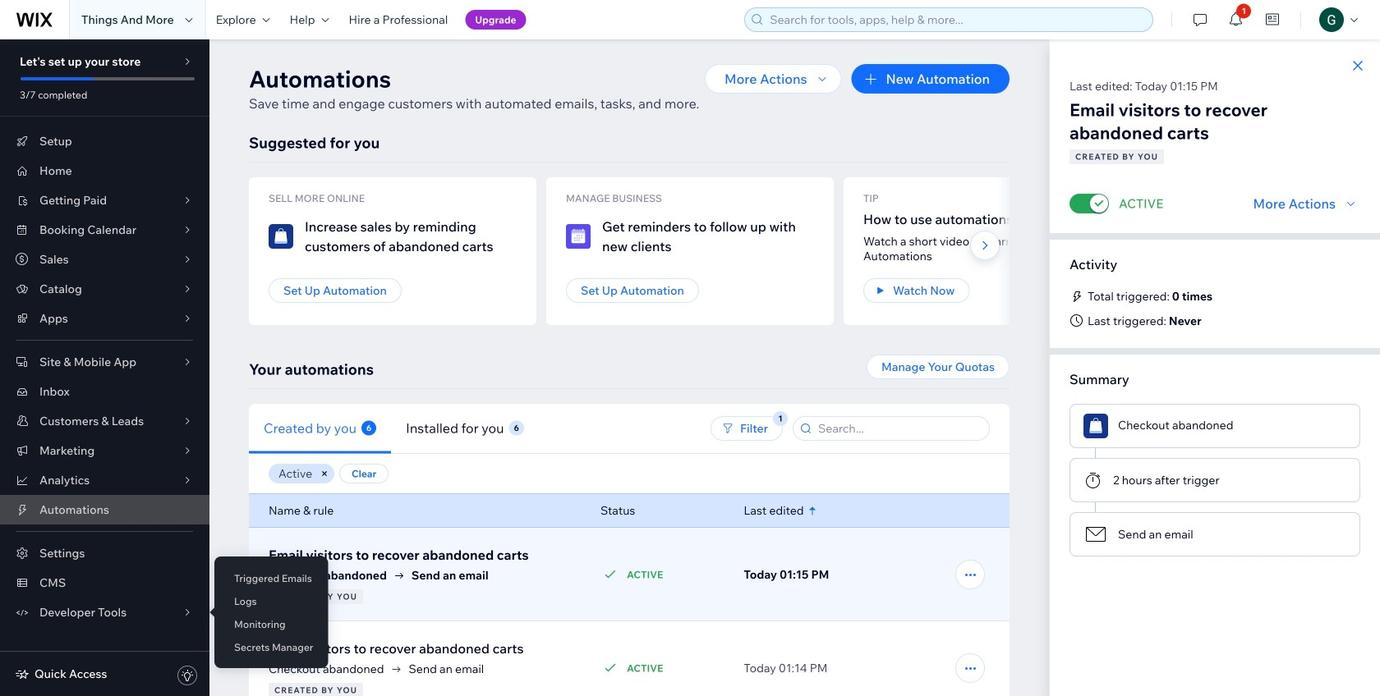 Task type: vqa. For each thing, say whether or not it's contained in the screenshot.
list
yes



Task type: locate. For each thing, give the bounding box(es) containing it.
category image
[[269, 224, 293, 249], [1084, 523, 1108, 547]]

tab list
[[249, 404, 636, 454]]

1 vertical spatial category image
[[1084, 414, 1108, 439]]

list
[[249, 177, 1380, 325]]

0 vertical spatial category image
[[566, 224, 591, 249]]

category image
[[566, 224, 591, 249], [1084, 414, 1108, 439]]

1 horizontal spatial category image
[[1084, 523, 1108, 547]]

0 horizontal spatial category image
[[269, 224, 293, 249]]

0 vertical spatial category image
[[269, 224, 293, 249]]

1 horizontal spatial category image
[[1084, 414, 1108, 439]]



Task type: describe. For each thing, give the bounding box(es) containing it.
0 horizontal spatial category image
[[566, 224, 591, 249]]

Search for tools, apps, help & more... field
[[765, 8, 1148, 31]]

sidebar element
[[0, 39, 210, 697]]

Search... field
[[813, 417, 984, 440]]

1 vertical spatial category image
[[1084, 523, 1108, 547]]



